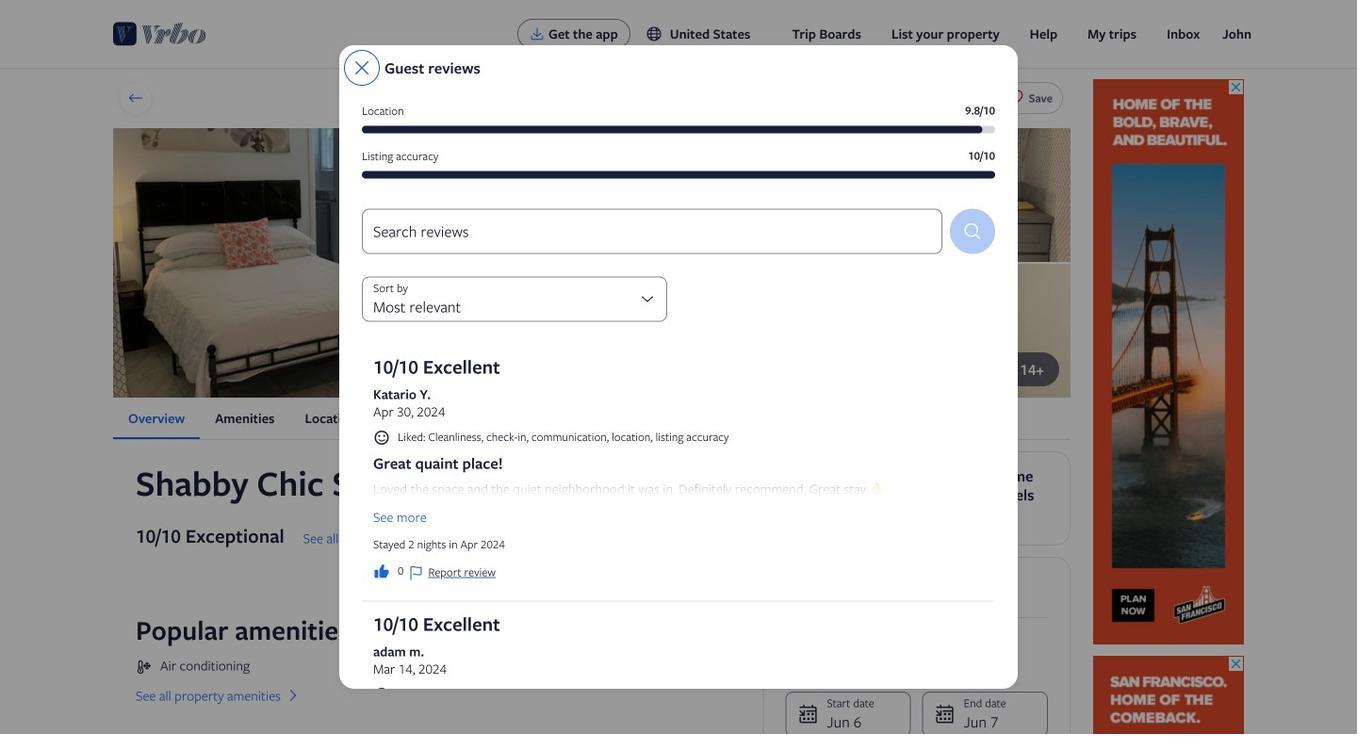 Task type: locate. For each thing, give the bounding box(es) containing it.
medium image
[[285, 687, 302, 704]]

1 horizontal spatial small image
[[645, 25, 670, 42]]

0 horizontal spatial medium image
[[373, 563, 390, 580]]

list
[[113, 398, 1071, 439]]

0 vertical spatial small image
[[645, 25, 670, 42]]

download the app button image
[[530, 26, 545, 41]]

None text field
[[362, 209, 942, 254]]

medium image up undefined image
[[412, 530, 429, 547]]

1 vertical spatial small image
[[136, 659, 160, 676]]

medium image
[[412, 530, 429, 547], [373, 563, 390, 580]]

medium image left undefined image
[[373, 563, 390, 580]]

small image
[[645, 25, 670, 42], [373, 686, 390, 703]]

undefined image
[[408, 565, 424, 582]]

kitchenette: sink, micro, water pot and dishes with silverware. image
[[833, 128, 1071, 262]]

list item
[[136, 656, 323, 676]]

mini fridge and a/c image
[[833, 264, 1071, 398]]

small image
[[373, 429, 390, 446], [136, 659, 160, 676]]

dialog
[[339, 0, 1018, 734]]

1 vertical spatial small image
[[373, 686, 390, 703]]

room image
[[593, 128, 831, 262]]

1 horizontal spatial medium image
[[412, 530, 429, 547]]

1 horizontal spatial small image
[[373, 429, 390, 446]]

cancel, go back to hotel details. image
[[351, 57, 373, 79]]



Task type: describe. For each thing, give the bounding box(es) containing it.
0 horizontal spatial small image
[[373, 686, 390, 703]]

indoor patio seating  : ) image
[[593, 264, 831, 398]]

0 vertical spatial medium image
[[412, 530, 429, 547]]

vrbo logo image
[[113, 19, 207, 49]]

see all properties image
[[127, 90, 144, 106]]

0 vertical spatial small image
[[373, 429, 390, 446]]

unclassified image, 1 of 15, button image
[[113, 128, 591, 398]]

1 vertical spatial medium image
[[373, 563, 390, 580]]

0 horizontal spatial small image
[[136, 659, 160, 676]]

search button image
[[961, 220, 984, 243]]



Task type: vqa. For each thing, say whether or not it's contained in the screenshot.
Marina,
no



